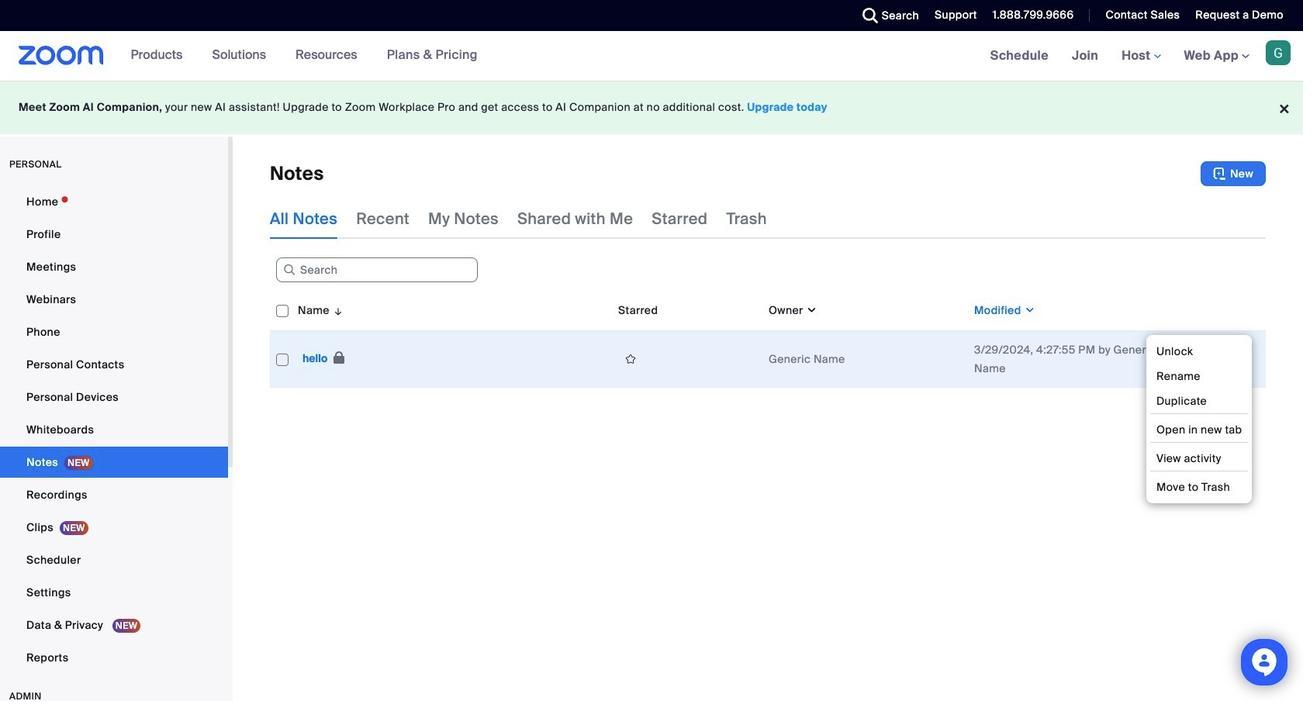 Task type: locate. For each thing, give the bounding box(es) containing it.
personal menu menu
[[0, 186, 228, 675]]

Search text field
[[276, 258, 478, 283]]

application
[[270, 290, 1266, 388]]

more options for hello image
[[1227, 352, 1252, 366]]

banner
[[0, 31, 1303, 81]]

footer
[[0, 81, 1303, 134]]

zoom logo image
[[19, 46, 104, 65]]

tabs of all notes page tab list
[[270, 199, 767, 239]]

hello unstarred image
[[618, 352, 643, 366]]

product information navigation
[[119, 31, 489, 81]]



Task type: describe. For each thing, give the bounding box(es) containing it.
meetings navigation
[[979, 31, 1303, 81]]

profile picture image
[[1266, 40, 1291, 65]]

arrow down image
[[330, 301, 344, 320]]



Task type: vqa. For each thing, say whether or not it's contained in the screenshot.
Document name text box
no



